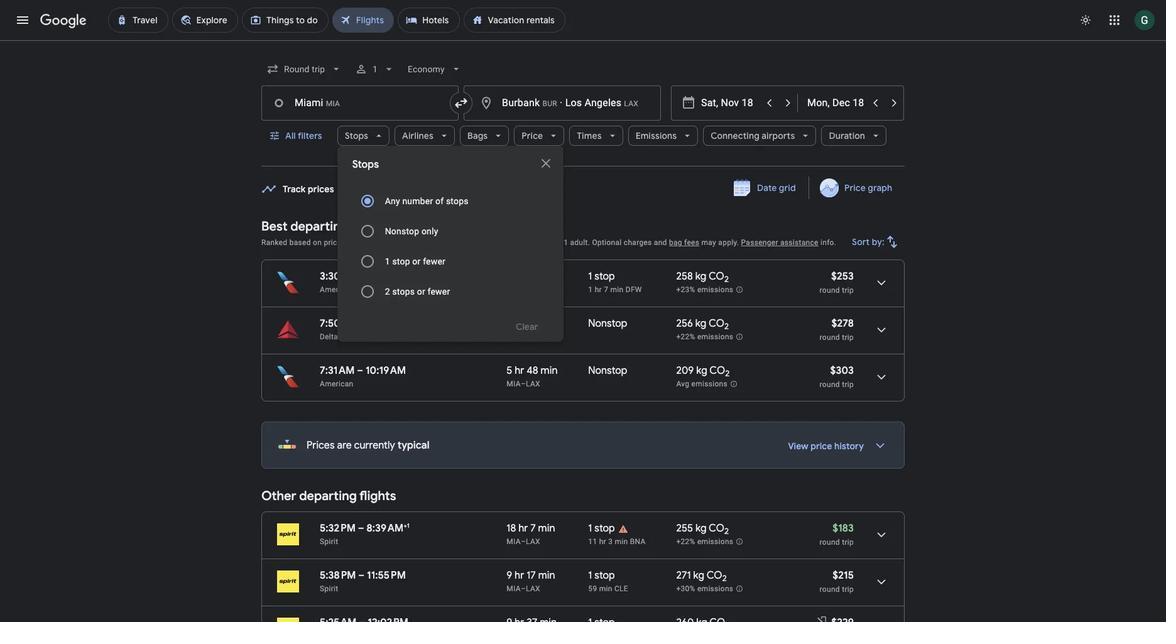 Task type: vqa. For each thing, say whether or not it's contained in the screenshot.
"" search box
no



Task type: locate. For each thing, give the bounding box(es) containing it.
hr inside 5 hr 48 min mia – lax
[[515, 365, 524, 377]]

0 vertical spatial +22%
[[677, 333, 696, 341]]

min right "17" at the left bottom
[[538, 569, 555, 582]]

– inside 18 hr 7 min mia – lax
[[521, 537, 526, 546]]

11
[[589, 537, 597, 546]]

co inside 256 kg co 2
[[709, 317, 725, 330]]

emissions
[[698, 285, 734, 294], [698, 333, 734, 341], [692, 380, 728, 389], [698, 538, 734, 546], [698, 585, 734, 593]]

nov
[[356, 183, 372, 195]]

1 vertical spatial or
[[417, 287, 425, 297]]

209 kg co 2
[[677, 365, 730, 379]]

0 horizontal spatial 18
[[411, 183, 420, 195]]

1 vertical spatial prices
[[307, 439, 335, 452]]

0 vertical spatial or
[[413, 256, 421, 266]]

co inside 209 kg co 2
[[710, 365, 726, 377]]

0 vertical spatial nonstop flight. element
[[589, 317, 628, 332]]

kg inside 258 kg co 2
[[696, 270, 707, 283]]

255 kg co 2
[[677, 522, 729, 537]]

18 inside find the best price region
[[411, 183, 420, 195]]

stops down 8:29 pm text field
[[392, 287, 415, 297]]

min inside "layover (1 of 1) is a 11 hr 3 min overnight layover at nashville international airport in nashville." element
[[615, 537, 628, 546]]

1 vertical spatial 7
[[531, 522, 536, 535]]

2 inside 271 kg co 2
[[723, 573, 727, 584]]

256
[[677, 317, 693, 330]]

round inside $215 round trip
[[820, 585, 840, 594]]

8:39 am
[[367, 522, 404, 535]]

price for price graph
[[845, 182, 866, 194]]

co inside 271 kg co 2
[[707, 569, 723, 582]]

0 horizontal spatial and
[[343, 238, 357, 247]]

1 vertical spatial +
[[404, 522, 407, 530]]

+22% emissions down 256 kg co 2
[[677, 333, 734, 341]]

co inside 255 kg co 2
[[709, 522, 725, 535]]

stop inside 1 stop 59 min cle
[[595, 569, 615, 582]]

1 vertical spatial american
[[320, 380, 354, 388]]

0 horizontal spatial fees
[[535, 238, 550, 247]]

currently
[[354, 439, 395, 452]]

emissions for 258
[[698, 285, 734, 294]]

emissions down 255 kg co 2
[[698, 538, 734, 546]]

278 US dollars text field
[[832, 317, 854, 330]]

emissions down 209 kg co 2
[[692, 380, 728, 389]]

fewer for 2 stops or fewer
[[428, 287, 450, 297]]

kg inside 209 kg co 2
[[696, 365, 708, 377]]

kg up avg emissions
[[696, 365, 708, 377]]

1 vertical spatial stops
[[392, 287, 415, 297]]

round down '303 us dollars' text field
[[820, 380, 840, 389]]

303 US dollars text field
[[831, 365, 854, 377]]

fees right "bag"
[[685, 238, 700, 247]]

1 horizontal spatial 7
[[604, 285, 609, 294]]

1 horizontal spatial and
[[654, 238, 667, 247]]

hr up "17" at the left bottom
[[519, 522, 528, 535]]

2 lax from the top
[[526, 380, 540, 388]]

connecting airports
[[711, 130, 795, 141]]

1 +22% from the top
[[677, 333, 696, 341]]

price left graph
[[845, 182, 866, 194]]

– down the total duration 18 hr 7 min. element
[[521, 537, 526, 546]]

fees
[[535, 238, 550, 247], [685, 238, 700, 247]]

leaves miami international airport at 5:25 am on saturday, november 18 and arrives at los angeles international airport at 12:02 pm on saturday, november 18. element
[[320, 617, 409, 622]]

4 lax from the top
[[526, 585, 540, 593]]

2 5 from the top
[[507, 365, 513, 377]]

1 vertical spatial price
[[811, 441, 833, 452]]

stop up 8:29 pm text field
[[392, 256, 410, 266]]

american for 3:30 pm
[[320, 285, 354, 294]]

hr left 3
[[599, 537, 607, 546]]

co inside 258 kg co 2
[[709, 270, 725, 283]]

2
[[725, 274, 729, 285], [385, 287, 390, 297], [725, 321, 729, 332], [726, 368, 730, 379], [725, 526, 729, 537], [723, 573, 727, 584]]

1 vertical spatial nonstop
[[589, 317, 628, 330]]

stop up layover (1 of 1) is a 1 hr 7 min layover at dallas/fort worth international airport in dallas. element
[[595, 270, 615, 283]]

sort
[[852, 236, 870, 248]]

$253
[[832, 270, 854, 283]]

0 vertical spatial flights
[[351, 219, 388, 234]]

flights up convenience in the top left of the page
[[351, 219, 388, 234]]

hr inside 9 hr 17 min mia – lax
[[515, 569, 524, 582]]

mia down total duration 5 hr 48 min. element
[[507, 380, 521, 388]]

0 horizontal spatial +
[[404, 522, 407, 530]]

+
[[528, 238, 533, 247], [404, 522, 407, 530]]

0 vertical spatial +
[[528, 238, 533, 247]]

1 horizontal spatial price
[[845, 182, 866, 194]]

1 horizontal spatial 18
[[507, 522, 516, 535]]

1 nonstop flight. element from the top
[[589, 317, 628, 332]]

emissions down 271 kg co 2
[[698, 585, 734, 593]]

prices include required taxes + fees for 1 adult. optional charges and bag fees may apply. passenger assistance
[[424, 238, 819, 247]]

spirit down departure time: 5:38 pm. text box
[[320, 585, 338, 593]]

Departure time: 5:38 PM. text field
[[320, 569, 356, 582]]

2 for 209
[[726, 368, 730, 379]]

0 vertical spatial stops
[[446, 196, 469, 206]]

0 horizontal spatial price
[[324, 238, 341, 247]]

co up avg emissions
[[710, 365, 726, 377]]

2 for 255
[[725, 526, 729, 537]]

– left 8:29 pm
[[359, 270, 365, 283]]

round for $303
[[820, 380, 840, 389]]

lax for 48
[[526, 380, 540, 388]]

lax inside 5 hr 55 min lax
[[526, 332, 540, 341]]

best
[[261, 219, 288, 234]]

Arrival time: 8:29 PM. text field
[[368, 270, 404, 283]]

1 inside 1 stop 59 min cle
[[589, 569, 592, 582]]

prices left are
[[307, 439, 335, 452]]

min left dfw
[[611, 285, 624, 294]]

total duration 9 hr 17 min. element
[[507, 569, 589, 584]]

nonstop for 5 hr 48 min
[[589, 365, 628, 377]]

trip down '303 us dollars' text field
[[842, 380, 854, 389]]

fees left for
[[535, 238, 550, 247]]

258 kg co 2
[[677, 270, 729, 285]]

1 trip from the top
[[842, 286, 854, 295]]

1 inside 5:32 pm – 8:39 am + 1
[[407, 522, 410, 530]]

emissions down 258 kg co 2
[[698, 285, 734, 294]]

all filters button
[[261, 121, 332, 151]]

1 stop flight. element
[[589, 270, 615, 285], [589, 522, 615, 537], [589, 569, 615, 584], [589, 617, 615, 622]]

3:30 pm – 8:29 pm american
[[320, 270, 404, 294]]

– inside 3:30 pm – 8:29 pm american
[[359, 270, 365, 283]]

prices
[[424, 238, 446, 247], [307, 439, 335, 452]]

stop inside option group
[[392, 256, 410, 266]]

hr left dfw
[[595, 285, 602, 294]]

0 horizontal spatial price
[[522, 130, 543, 141]]

connecting
[[711, 130, 760, 141]]

2 inside 209 kg co 2
[[726, 368, 730, 379]]

leaves miami international airport at 5:32 pm on saturday, november 18 and arrives at los angeles international airport at 8:39 am on sunday, november 19. element
[[320, 522, 410, 535]]

2 inside 258 kg co 2
[[725, 274, 729, 285]]

0 vertical spatial prices
[[424, 238, 446, 247]]

or up 2 stops or fewer
[[413, 256, 421, 266]]

lax down the total duration 18 hr 7 min. element
[[526, 537, 540, 546]]

flights up the 8:39 am
[[360, 488, 396, 504]]

+ up 11:55 pm text box
[[404, 522, 407, 530]]

min inside 1 stop 1 hr 7 min dfw
[[611, 285, 624, 294]]

– inside 5 hr 48 min mia – lax
[[521, 380, 526, 388]]

american inside 7:31 am – 10:19 am american
[[320, 380, 354, 388]]

1 +22% emissions from the top
[[677, 333, 734, 341]]

None search field
[[261, 54, 905, 342]]

trip inside $183 round trip
[[842, 538, 854, 547]]

american down departure time: 3:30 pm. text field
[[320, 285, 354, 294]]

only
[[422, 226, 438, 236]]

stops right "of"
[[446, 196, 469, 206]]

5 left 55
[[507, 317, 513, 330]]

5 left 48
[[507, 365, 513, 377]]

trip down $278
[[842, 333, 854, 342]]

7:31 am – 10:19 am american
[[320, 365, 406, 388]]

0 vertical spatial price
[[522, 130, 543, 141]]

hr left 55
[[515, 317, 524, 330]]

7
[[604, 285, 609, 294], [531, 522, 536, 535]]

– inside 5:32 pm – 8:39 am + 1
[[358, 522, 364, 535]]

+23%
[[677, 285, 696, 294]]

+22% down 255
[[677, 538, 696, 546]]

1 spirit from the top
[[320, 537, 338, 546]]

and left "bag"
[[654, 238, 667, 247]]

prices for prices include required taxes + fees for 1 adult. optional charges and bag fees may apply. passenger assistance
[[424, 238, 446, 247]]

required
[[476, 238, 505, 247]]

trip down $215 text field
[[842, 585, 854, 594]]

3 lax from the top
[[526, 537, 540, 546]]

kg up the '+23% emissions'
[[696, 270, 707, 283]]

2 nonstop flight. element from the top
[[589, 365, 628, 379]]

0 vertical spatial price
[[324, 238, 341, 247]]

– right departure time: 5:38 pm. text box
[[358, 569, 365, 582]]

min for 1 stop
[[599, 585, 613, 593]]

kg
[[696, 270, 707, 283], [696, 317, 707, 330], [696, 365, 708, 377], [696, 522, 707, 535], [694, 569, 705, 582]]

nonstop for 5 hr 55 min
[[589, 317, 628, 330]]

4 trip from the top
[[842, 538, 854, 547]]

2 +22% emissions from the top
[[677, 538, 734, 546]]

1 vertical spatial nonstop flight. element
[[589, 365, 628, 379]]

· los angeles
[[557, 97, 622, 109]]

filters
[[298, 130, 322, 141]]

0 vertical spatial +22% emissions
[[677, 333, 734, 341]]

kg right 255
[[696, 522, 707, 535]]

1 mia from the top
[[507, 380, 521, 388]]

+22% emissions for 256
[[677, 333, 734, 341]]

2 vertical spatial nonstop
[[589, 365, 628, 377]]

bag
[[669, 238, 682, 247]]

airports
[[762, 130, 795, 141]]

258
[[677, 270, 693, 283]]

1 inside stops option group
[[385, 256, 390, 266]]

kg right 256
[[696, 317, 707, 330]]

0 horizontal spatial 7
[[531, 522, 536, 535]]

lax inside 18 hr 7 min mia – lax
[[526, 537, 540, 546]]

lax down 55
[[526, 332, 540, 341]]

– inside 9 hr 17 min mia – lax
[[521, 585, 526, 593]]

prices for prices are currently typical
[[307, 439, 335, 452]]

1 stop flight. element down optional
[[589, 270, 615, 285]]

2 mia from the top
[[507, 537, 521, 546]]

2 1 stop flight. element from the top
[[589, 522, 615, 537]]

2 vertical spatial mia
[[507, 585, 521, 593]]

+22% emissions down 255 kg co 2
[[677, 538, 734, 546]]

5 hr 48 min mia – lax
[[507, 365, 558, 388]]

price
[[522, 130, 543, 141], [845, 182, 866, 194]]

7 up "17" at the left bottom
[[531, 522, 536, 535]]

co right 255
[[709, 522, 725, 535]]

2 for 258
[[725, 274, 729, 285]]

1 vertical spatial price
[[845, 182, 866, 194]]

co for 255
[[709, 522, 725, 535]]

price right view
[[811, 441, 833, 452]]

0 vertical spatial fewer
[[423, 256, 446, 266]]

min inside 18 hr 7 min mia – lax
[[538, 522, 555, 535]]

or down 1 stop or fewer
[[417, 287, 425, 297]]

round inside '$303 round trip'
[[820, 380, 840, 389]]

2 trip from the top
[[842, 333, 854, 342]]

mia for 18
[[507, 537, 521, 546]]

round down $183
[[820, 538, 840, 547]]

min up total duration 9 hr 17 min. element
[[538, 522, 555, 535]]

change appearance image
[[1071, 5, 1101, 35]]

5 round from the top
[[820, 585, 840, 594]]

8:29 pm
[[368, 270, 404, 283]]

2 right 255
[[725, 526, 729, 537]]

price graph button
[[812, 177, 903, 199]]

1 lax from the top
[[526, 332, 540, 341]]

183 US dollars text field
[[833, 522, 854, 535]]

mia down 9
[[507, 585, 521, 593]]

leaves miami international airport at 5:38 pm on saturday, november 18 and arrives at los angeles international airport at 11:55 pm on saturday, november 18. element
[[320, 569, 406, 582]]

co for 271
[[707, 569, 723, 582]]

2 up +30% emissions
[[723, 573, 727, 584]]

based
[[290, 238, 311, 247]]

0 vertical spatial mia
[[507, 380, 521, 388]]

+22% for 255
[[677, 538, 696, 546]]

3
[[609, 537, 613, 546]]

5 trip from the top
[[842, 585, 854, 594]]

kg for 271
[[694, 569, 705, 582]]

0 vertical spatial stops
[[345, 130, 368, 141]]

and down best departing flights
[[343, 238, 357, 247]]

mia inside 9 hr 17 min mia – lax
[[507, 585, 521, 593]]

round down $253 text box
[[820, 286, 840, 295]]

1 stop flight. element down 59
[[589, 617, 615, 622]]

0 vertical spatial 5
[[507, 317, 513, 330]]

1 vertical spatial +22%
[[677, 538, 696, 546]]

sort by: button
[[847, 227, 905, 257]]

stop inside 1 stop 1 hr 7 min dfw
[[595, 270, 615, 283]]

trip inside '$303 round trip'
[[842, 380, 854, 389]]

round for $183
[[820, 538, 840, 547]]

min right 3
[[615, 537, 628, 546]]

learn more about tracked prices image
[[337, 183, 348, 195]]

total duration 7 hr 59 min. element
[[507, 270, 589, 285]]

spirit down 5:32 pm
[[320, 537, 338, 546]]

hr inside 5 hr 55 min lax
[[515, 317, 524, 330]]

18 up number
[[411, 183, 420, 195]]

1 vertical spatial +22% emissions
[[677, 538, 734, 546]]

adult.
[[570, 238, 590, 247]]

1 5 from the top
[[507, 317, 513, 330]]

trip for $215
[[842, 585, 854, 594]]

11 hr 3 min bna
[[589, 537, 646, 546]]

+ right taxes
[[528, 238, 533, 247]]

0 vertical spatial 7
[[604, 285, 609, 294]]

nonstop only
[[385, 226, 438, 236]]

2 up avg emissions
[[726, 368, 730, 379]]

hr left 48
[[515, 365, 524, 377]]

kg inside 255 kg co 2
[[696, 522, 707, 535]]

american inside 3:30 pm – 8:29 pm american
[[320, 285, 354, 294]]

+22% down 256
[[677, 333, 696, 341]]

trip down $253
[[842, 286, 854, 295]]

5 for 5 hr 55 min
[[507, 317, 513, 330]]

co
[[709, 270, 725, 283], [709, 317, 725, 330], [710, 365, 726, 377], [709, 522, 725, 535], [707, 569, 723, 582]]

price inside 'button'
[[845, 182, 866, 194]]

avg emissions
[[677, 380, 728, 389]]

of
[[436, 196, 444, 206]]

min inside 5 hr 55 min lax
[[541, 317, 558, 330]]

None text field
[[464, 85, 661, 121]]

total duration 9 hr 37 min. element
[[507, 617, 589, 622]]

1 horizontal spatial +
[[528, 238, 533, 247]]

1 american from the top
[[320, 285, 354, 294]]

kg up +30% emissions
[[694, 569, 705, 582]]

1 horizontal spatial fees
[[685, 238, 700, 247]]

passenger assistance button
[[741, 238, 819, 247]]

for
[[552, 238, 562, 247]]

5 for 5 hr 48 min
[[507, 365, 513, 377]]

layover (1 of 1) is a 11 hr 3 min overnight layover at nashville international airport in nashville. element
[[589, 537, 670, 547]]

trip inside $278 round trip
[[842, 333, 854, 342]]

hr
[[595, 285, 602, 294], [515, 317, 524, 330], [515, 365, 524, 377], [519, 522, 528, 535], [599, 537, 607, 546], [515, 569, 524, 582]]

and
[[343, 238, 357, 247], [654, 238, 667, 247]]

2 inside 255 kg co 2
[[725, 526, 729, 537]]

0 vertical spatial departing
[[291, 219, 348, 234]]

stops inside popup button
[[345, 130, 368, 141]]

5 inside 5 hr 55 min lax
[[507, 317, 513, 330]]

1 vertical spatial stops
[[352, 158, 379, 171]]

round down $278
[[820, 333, 840, 342]]

1 stop
[[589, 522, 615, 535]]

lax inside 5 hr 48 min mia – lax
[[526, 380, 540, 388]]

1 stop flight. element up 59
[[589, 569, 615, 584]]

kg inside 271 kg co 2
[[694, 569, 705, 582]]

fewer
[[423, 256, 446, 266], [428, 287, 450, 297]]

1 vertical spatial mia
[[507, 537, 521, 546]]

departing for other
[[299, 488, 357, 504]]

flight details. leaves miami international airport at 5:32 pm on saturday, november 18 and arrives at los angeles international airport at 8:39 am on sunday, november 19. image
[[867, 520, 897, 550]]

los
[[565, 97, 582, 109]]

0 vertical spatial spirit
[[320, 537, 338, 546]]

fewer for 1 stop or fewer
[[423, 256, 446, 266]]

round down $215 text field
[[820, 585, 840, 594]]

1 vertical spatial 5
[[507, 365, 513, 377]]

0 horizontal spatial prices
[[307, 439, 335, 452]]

None text field
[[261, 85, 459, 121]]

– inside 5:38 pm – 11:55 pm spirit
[[358, 569, 365, 582]]

loading results progress bar
[[0, 40, 1167, 43]]

– right 7:31 am text field
[[357, 365, 363, 377]]

co up the '+23% emissions'
[[709, 270, 725, 283]]

fewer down 1 stop or fewer
[[428, 287, 450, 297]]

stops up nov
[[352, 158, 379, 171]]

min for 9 hr 17 min
[[538, 569, 555, 582]]

price inside popup button
[[522, 130, 543, 141]]

stops
[[345, 130, 368, 141], [352, 158, 379, 171]]

min inside 1 stop 59 min cle
[[599, 585, 613, 593]]

stop up 3
[[595, 522, 615, 535]]

stops right filters
[[345, 130, 368, 141]]

round inside the "$253 round trip"
[[820, 286, 840, 295]]

– down total duration 9 hr 17 min. element
[[521, 585, 526, 593]]

7 inside 1 stop 1 hr 7 min dfw
[[604, 285, 609, 294]]

departing for best
[[291, 219, 348, 234]]

– right 5:32 pm
[[358, 522, 364, 535]]

2 american from the top
[[320, 380, 354, 388]]

2 spirit from the top
[[320, 585, 338, 593]]

nonstop flight. element
[[589, 317, 628, 332], [589, 365, 628, 379]]

5:38 pm
[[320, 569, 356, 582]]

departing up 5:32 pm
[[299, 488, 357, 504]]

2 +22% from the top
[[677, 538, 696, 546]]

2 round from the top
[[820, 333, 840, 342]]

fewer down only at top
[[423, 256, 446, 266]]

min inside 5 hr 48 min mia – lax
[[541, 365, 558, 377]]

None field
[[261, 58, 348, 80], [403, 58, 468, 80], [261, 58, 348, 80], [403, 58, 468, 80]]

min right 55
[[541, 317, 558, 330]]

lax inside 9 hr 17 min mia – lax
[[526, 585, 540, 593]]

swap origin and destination. image
[[454, 96, 469, 111]]

mia inside 5 hr 48 min mia – lax
[[507, 380, 521, 388]]

min inside 9 hr 17 min mia – lax
[[538, 569, 555, 582]]

co right 256
[[709, 317, 725, 330]]

hr inside 18 hr 7 min mia – lax
[[519, 522, 528, 535]]

– down total duration 5 hr 48 min. element
[[521, 380, 526, 388]]

trip for $303
[[842, 380, 854, 389]]

any number of stops
[[385, 196, 469, 206]]

trip inside the "$253 round trip"
[[842, 286, 854, 295]]

1 vertical spatial spirit
[[320, 585, 338, 593]]

5 inside 5 hr 48 min mia – lax
[[507, 365, 513, 377]]

lax down "17" at the left bottom
[[526, 585, 540, 593]]

lax down 48
[[526, 380, 540, 388]]

7 left dfw
[[604, 285, 609, 294]]

price right the on
[[324, 238, 341, 247]]

+30% emissions
[[677, 585, 734, 593]]

round inside $278 round trip
[[820, 333, 840, 342]]

0 horizontal spatial stops
[[392, 287, 415, 297]]

none text field inside search box
[[464, 85, 661, 121]]

1 vertical spatial 18
[[507, 522, 516, 535]]

1 vertical spatial fewer
[[428, 287, 450, 297]]

price
[[324, 238, 341, 247], [811, 441, 833, 452]]

10:19 am
[[366, 365, 406, 377]]

flight details. leaves miami international airport at 7:50 am on saturday, november 18 and arrives at los angeles international airport at 10:45 am on saturday, november 18. image
[[867, 315, 897, 345]]

256 kg co 2
[[677, 317, 729, 332]]

main content
[[261, 177, 905, 622]]

3 trip from the top
[[842, 380, 854, 389]]

departing up the on
[[291, 219, 348, 234]]

1 inside 'popup button'
[[373, 64, 378, 74]]

flights for best departing flights
[[351, 219, 388, 234]]

0 vertical spatial 18
[[411, 183, 420, 195]]

min right 48
[[541, 365, 558, 377]]

1 stop flight. element up 11
[[589, 522, 615, 537]]

Arrival time: 8:39 AM on  Sunday, November 19. text field
[[367, 522, 410, 535]]

2 for 271
[[723, 573, 727, 584]]

4 round from the top
[[820, 538, 840, 547]]

emissions for 255
[[698, 538, 734, 546]]

2 up the '+23% emissions'
[[725, 274, 729, 285]]

1 1 stop flight. element from the top
[[589, 270, 615, 285]]

1 vertical spatial departing
[[299, 488, 357, 504]]

hr right 9
[[515, 569, 524, 582]]

mia up 9
[[507, 537, 521, 546]]

duration button
[[822, 121, 887, 151]]

3 mia from the top
[[507, 585, 521, 593]]

american
[[320, 285, 354, 294], [320, 380, 354, 388]]

or for stop
[[413, 256, 421, 266]]

mia inside 18 hr 7 min mia – lax
[[507, 537, 521, 546]]

Departure text field
[[701, 86, 759, 120]]

emissions down 256 kg co 2
[[698, 333, 734, 341]]

2 right 256
[[725, 321, 729, 332]]

prices down only at top
[[424, 238, 446, 247]]

0 vertical spatial nonstop
[[385, 226, 419, 236]]

trip inside $215 round trip
[[842, 585, 854, 594]]

1 round from the top
[[820, 286, 840, 295]]

flights for other departing flights
[[360, 488, 396, 504]]

stop for 1 stop 59 min cle
[[595, 569, 615, 582]]

stop up 59
[[595, 569, 615, 582]]

3 round from the top
[[820, 380, 840, 389]]

11:55 pm
[[367, 569, 406, 582]]

kg inside 256 kg co 2
[[696, 317, 707, 330]]

trip
[[842, 286, 854, 295], [842, 333, 854, 342], [842, 380, 854, 389], [842, 538, 854, 547], [842, 585, 854, 594]]

stop for 1 stop 1 hr 7 min dfw
[[595, 270, 615, 283]]

stops button
[[337, 121, 390, 151]]

1 vertical spatial flights
[[360, 488, 396, 504]]

18 up 9
[[507, 522, 516, 535]]

mia for 5
[[507, 380, 521, 388]]

2 inside 256 kg co 2
[[725, 321, 729, 332]]

3 1 stop flight. element from the top
[[589, 569, 615, 584]]

7:31 am
[[320, 365, 355, 377]]

1 horizontal spatial prices
[[424, 238, 446, 247]]

co up +30% emissions
[[707, 569, 723, 582]]

view price history image
[[865, 431, 896, 461]]

round inside $183 round trip
[[820, 538, 840, 547]]

0 vertical spatial american
[[320, 285, 354, 294]]

2 down 8:29 pm text field
[[385, 287, 390, 297]]



Task type: describe. For each thing, give the bounding box(es) containing it.
passenger
[[741, 238, 779, 247]]

$215
[[833, 569, 854, 582]]

$303 round trip
[[820, 365, 854, 389]]

·
[[560, 97, 563, 109]]

by:
[[872, 236, 885, 248]]

2 inside stops option group
[[385, 287, 390, 297]]

emissions
[[636, 130, 677, 141]]

$253 round trip
[[820, 270, 854, 295]]

2 for 256
[[725, 321, 729, 332]]

close dialog image
[[538, 156, 554, 171]]

optional
[[592, 238, 622, 247]]

number
[[403, 196, 433, 206]]

flight details. leaves miami international airport at 7:31 am on saturday, november 18 and arrives at los angeles international airport at 10:19 am on saturday, november 18. image
[[867, 362, 897, 392]]

271
[[677, 569, 691, 582]]

hr for 5 hr 48 min
[[515, 365, 524, 377]]

any
[[385, 196, 400, 206]]

nonstop inside stops option group
[[385, 226, 419, 236]]

9
[[507, 569, 512, 582]]

date grid
[[757, 182, 796, 194]]

+22% for 256
[[677, 333, 696, 341]]

find the best price region
[[261, 177, 905, 209]]

assistance
[[781, 238, 819, 247]]

taxes
[[507, 238, 526, 247]]

date
[[757, 182, 777, 194]]

4 1 stop flight. element from the top
[[589, 617, 615, 622]]

round for $278
[[820, 333, 840, 342]]

duration
[[829, 130, 866, 141]]

hr for 9 hr 17 min
[[515, 569, 524, 582]]

kg for 258
[[696, 270, 707, 283]]

18 hr 7 min mia – lax
[[507, 522, 555, 546]]

view
[[788, 441, 809, 452]]

lax for 17
[[526, 585, 540, 593]]

hr for 18 hr 7 min
[[519, 522, 528, 535]]

mia for 9
[[507, 585, 521, 593]]

american for 7:31 am
[[320, 380, 354, 388]]

Arrival time: 11:55 PM. text field
[[367, 569, 406, 582]]

5:32 pm – 8:39 am + 1
[[320, 522, 410, 535]]

209
[[677, 365, 694, 377]]

17
[[527, 569, 536, 582]]

kg for 255
[[696, 522, 707, 535]]

all
[[285, 130, 296, 141]]

emissions button
[[628, 121, 698, 151]]

round for $215
[[820, 585, 840, 594]]

lax for 7
[[526, 537, 540, 546]]

prices are currently typical
[[307, 439, 430, 452]]

may
[[702, 238, 717, 247]]

or for stops
[[417, 287, 425, 297]]

253 US dollars text field
[[832, 270, 854, 283]]

airlines button
[[395, 121, 455, 151]]

co for 209
[[710, 365, 726, 377]]

Departure time: 3:30 PM. text field
[[320, 270, 357, 283]]

sort by:
[[852, 236, 885, 248]]

layover (1 of 1) is a 1 hr 7 min layover at dallas/fort worth international airport in dallas. element
[[589, 285, 670, 295]]

min for 18 hr 7 min
[[538, 522, 555, 535]]

7 inside 18 hr 7 min mia – lax
[[531, 522, 536, 535]]

Departure time: 5:32 PM. text field
[[320, 522, 356, 535]]

1 and from the left
[[343, 238, 357, 247]]

best departing flights
[[261, 219, 388, 234]]

271 kg co 2
[[677, 569, 727, 584]]

main content containing best departing flights
[[261, 177, 905, 622]]

total duration 5 hr 55 min. element
[[507, 317, 589, 332]]

min for 5 hr 55 min
[[541, 317, 558, 330]]

ranked
[[261, 238, 288, 247]]

18 inside 18 hr 7 min mia – lax
[[507, 522, 516, 535]]

1 fees from the left
[[535, 238, 550, 247]]

flight details. leaves miami international airport at 3:30 pm on saturday, november 18 and arrives at los angeles international airport at 8:29 pm on saturday, november 18. image
[[867, 268, 897, 298]]

+30%
[[677, 585, 696, 593]]

+22% emissions for 255
[[677, 538, 734, 546]]

other
[[261, 488, 296, 504]]

$183
[[833, 522, 854, 535]]

layover (1 of 1) is a 59 min layover at cleveland hopkins international airport in cleveland. element
[[589, 584, 670, 594]]

+23% emissions
[[677, 285, 734, 294]]

stop for 1 stop or fewer
[[392, 256, 410, 266]]

trip for $183
[[842, 538, 854, 547]]

kg for 209
[[696, 365, 708, 377]]

convenience
[[359, 238, 403, 247]]

delta
[[320, 332, 338, 341]]

5:32 pm
[[320, 522, 356, 535]]

stop for 1 stop
[[595, 522, 615, 535]]

angeles
[[585, 97, 622, 109]]

price for price
[[522, 130, 543, 141]]

airlines
[[402, 130, 434, 141]]

kg for 256
[[696, 317, 707, 330]]

Departure time: 7:31 AM. text field
[[320, 365, 355, 377]]

Arrival time: 12:02 PM. text field
[[368, 617, 409, 622]]

1 button
[[350, 54, 401, 84]]

255
[[677, 522, 693, 535]]

– inside 7:31 am – 10:19 am american
[[357, 365, 363, 377]]

bna
[[630, 537, 646, 546]]

view price history
[[788, 441, 864, 452]]

stops option group
[[352, 186, 548, 307]]

1 horizontal spatial price
[[811, 441, 833, 452]]

Arrival time: 10:19 AM. text field
[[366, 365, 406, 377]]

dfw
[[626, 285, 642, 294]]

total duration 5 hr 48 min. element
[[507, 365, 589, 379]]

59
[[589, 585, 597, 593]]

$215 round trip
[[820, 569, 854, 594]]

2 fees from the left
[[685, 238, 700, 247]]

spirit inside 5:38 pm – 11:55 pm spirit
[[320, 585, 338, 593]]

main menu image
[[15, 13, 30, 28]]

nonstop flight. element for 5 hr 55 min
[[589, 317, 628, 332]]

229 US dollars text field
[[832, 617, 854, 622]]

$303
[[831, 365, 854, 377]]

apply.
[[719, 238, 739, 247]]

price button
[[514, 121, 565, 151]]

leaves miami international airport at 3:30 pm on saturday, november 18 and arrives at los angeles international airport at 8:29 pm on saturday, november 18. element
[[320, 270, 404, 283]]

min for 5 hr 48 min
[[541, 365, 558, 377]]

emissions for 209
[[692, 380, 728, 389]]

total duration 18 hr 7 min. element
[[507, 522, 589, 537]]

9 hr 17 min mia – lax
[[507, 569, 555, 593]]

+ inside 5:32 pm – 8:39 am + 1
[[404, 522, 407, 530]]

times
[[577, 130, 602, 141]]

co for 258
[[709, 270, 725, 283]]

all filters
[[285, 130, 322, 141]]

round for $253
[[820, 286, 840, 295]]

1 stop 1 hr 7 min dfw
[[589, 270, 642, 294]]

2 and from the left
[[654, 238, 667, 247]]

none search field containing stops
[[261, 54, 905, 342]]

215 US dollars text field
[[833, 569, 854, 582]]

flight details. leaves miami international airport at 5:38 pm on saturday, november 18 and arrives at los angeles international airport at 11:55 pm on saturday, november 18. image
[[867, 567, 897, 597]]

1 horizontal spatial stops
[[446, 196, 469, 206]]

bag fees button
[[669, 238, 700, 247]]

hr inside 1 stop 1 hr 7 min dfw
[[595, 285, 602, 294]]

18 – dec
[[375, 183, 408, 195]]

leaves miami international airport at 7:31 am on saturday, november 18 and arrives at los angeles international airport at 10:19 am on saturday, november 18. element
[[320, 365, 406, 377]]

2 stops or fewer
[[385, 287, 450, 297]]

graph
[[868, 182, 893, 194]]

5 hr 55 min lax
[[507, 317, 558, 341]]

Return text field
[[808, 86, 865, 120]]

emissions for 256
[[698, 333, 734, 341]]

trip for $253
[[842, 286, 854, 295]]

trip for $278
[[842, 333, 854, 342]]

track
[[283, 183, 306, 195]]

hr for 5 hr 55 min
[[515, 317, 524, 330]]

Departure time: 7:50 AM. text field
[[320, 317, 358, 330]]

ranked based on price and convenience
[[261, 238, 403, 247]]

$183 round trip
[[820, 522, 854, 547]]

3:30 pm
[[320, 270, 357, 283]]

nonstop flight. element for 5 hr 48 min
[[589, 365, 628, 379]]

are
[[337, 439, 352, 452]]

avg
[[677, 380, 690, 389]]

emissions for 271
[[698, 585, 734, 593]]

48
[[527, 365, 538, 377]]

7:50 am
[[320, 317, 358, 330]]

Departure time: 5:25 AM. text field
[[320, 617, 357, 622]]

typical
[[398, 439, 430, 452]]

1 stop 59 min cle
[[589, 569, 628, 593]]

7:50 am delta
[[320, 317, 358, 341]]

co for 256
[[709, 317, 725, 330]]

track prices
[[283, 183, 334, 195]]

price graph
[[845, 182, 893, 194]]



